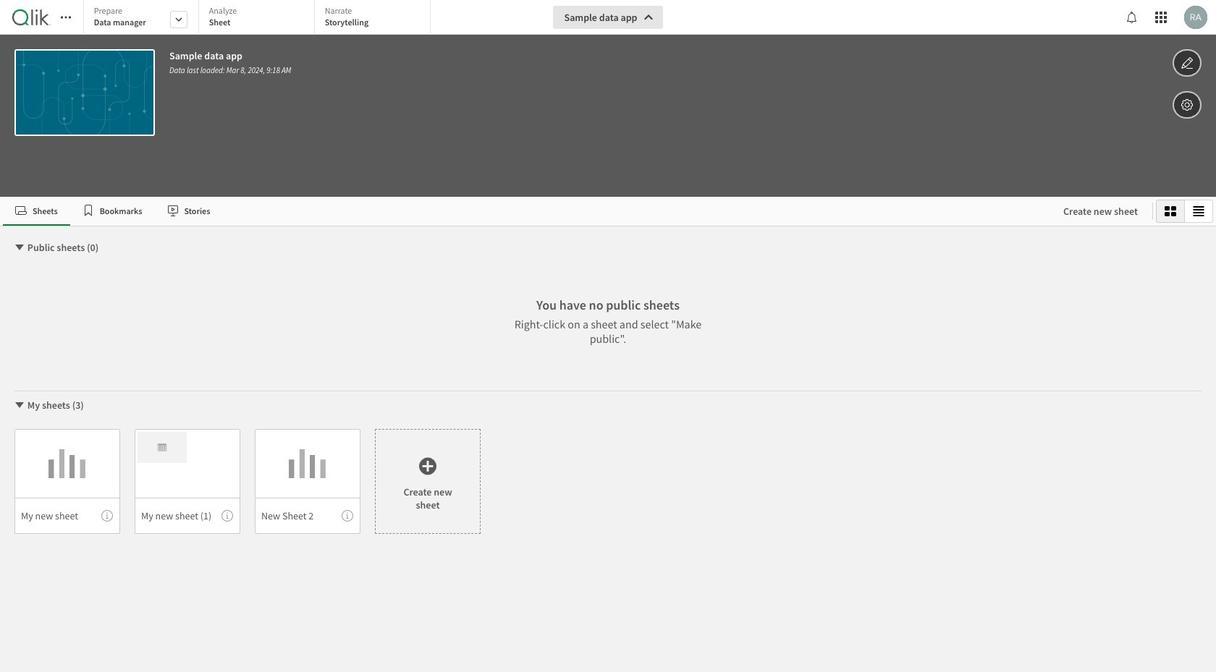 Task type: describe. For each thing, give the bounding box(es) containing it.
my new sheet sheet is selected. press the spacebar or enter key to open my new sheet sheet. use the right and left arrow keys to navigate. element
[[14, 429, 120, 534]]

menu item for my new sheet sheet is selected. press the spacebar or enter key to open my new sheet sheet. use the right and left arrow keys to navigate. "element"
[[14, 498, 120, 534]]

app options image
[[1181, 96, 1194, 114]]

grid view image
[[1165, 206, 1177, 217]]

list view image
[[1193, 206, 1205, 217]]

1 collapse image from the top
[[14, 242, 25, 253]]

ruby anderson image
[[1185, 6, 1208, 29]]

tooltip for my new sheet sheet is selected. press the spacebar or enter key to open my new sheet sheet. use the right and left arrow keys to navigate. "element"
[[101, 510, 113, 522]]



Task type: vqa. For each thing, say whether or not it's contained in the screenshot.
MAIN CONTENT
no



Task type: locate. For each thing, give the bounding box(es) containing it.
tooltip inside new sheet 2 sheet is selected. press the spacebar or enter key to open new sheet 2 sheet. use the right and left arrow keys to navigate. element
[[342, 510, 353, 522]]

new sheet 2 sheet is selected. press the spacebar or enter key to open new sheet 2 sheet. use the right and left arrow keys to navigate. element
[[255, 429, 361, 534]]

1 vertical spatial collapse image
[[14, 400, 25, 411]]

3 menu item from the left
[[255, 498, 361, 534]]

tooltip for my new sheet (1) sheet is selected. press the spacebar or enter key to open my new sheet (1) sheet. use the right and left arrow keys to navigate. element
[[222, 510, 233, 522]]

tooltip
[[101, 510, 113, 522], [222, 510, 233, 522], [342, 510, 353, 522]]

1 vertical spatial tab list
[[3, 197, 1049, 226]]

tooltip inside my new sheet sheet is selected. press the spacebar or enter key to open my new sheet sheet. use the right and left arrow keys to navigate. "element"
[[101, 510, 113, 522]]

toolbar
[[0, 0, 1216, 197]]

2 horizontal spatial tooltip
[[342, 510, 353, 522]]

2 collapse image from the top
[[14, 400, 25, 411]]

menu item
[[14, 498, 120, 534], [135, 498, 240, 534], [255, 498, 361, 534]]

3 tooltip from the left
[[342, 510, 353, 522]]

menu item for my new sheet (1) sheet is selected. press the spacebar or enter key to open my new sheet (1) sheet. use the right and left arrow keys to navigate. element
[[135, 498, 240, 534]]

1 menu item from the left
[[14, 498, 120, 534]]

2 menu item from the left
[[135, 498, 240, 534]]

1 tooltip from the left
[[101, 510, 113, 522]]

2 tooltip from the left
[[222, 510, 233, 522]]

application
[[0, 0, 1216, 673]]

1 horizontal spatial menu item
[[135, 498, 240, 534]]

collapse image
[[14, 242, 25, 253], [14, 400, 25, 411]]

my new sheet (1) sheet is selected. press the spacebar or enter key to open my new sheet (1) sheet. use the right and left arrow keys to navigate. element
[[135, 429, 240, 534]]

tooltip for new sheet 2 sheet is selected. press the spacebar or enter key to open new sheet 2 sheet. use the right and left arrow keys to navigate. element
[[342, 510, 353, 522]]

tooltip inside my new sheet (1) sheet is selected. press the spacebar or enter key to open my new sheet (1) sheet. use the right and left arrow keys to navigate. element
[[222, 510, 233, 522]]

1 horizontal spatial tooltip
[[222, 510, 233, 522]]

0 horizontal spatial tooltip
[[101, 510, 113, 522]]

tab list
[[83, 0, 436, 36], [3, 197, 1049, 226]]

0 vertical spatial collapse image
[[14, 242, 25, 253]]

0 vertical spatial tab list
[[83, 0, 436, 36]]

2 horizontal spatial menu item
[[255, 498, 361, 534]]

0 horizontal spatial menu item
[[14, 498, 120, 534]]

edit image
[[1181, 54, 1194, 72]]

group
[[1156, 200, 1214, 223]]

menu item for new sheet 2 sheet is selected. press the spacebar or enter key to open new sheet 2 sheet. use the right and left arrow keys to navigate. element
[[255, 498, 361, 534]]



